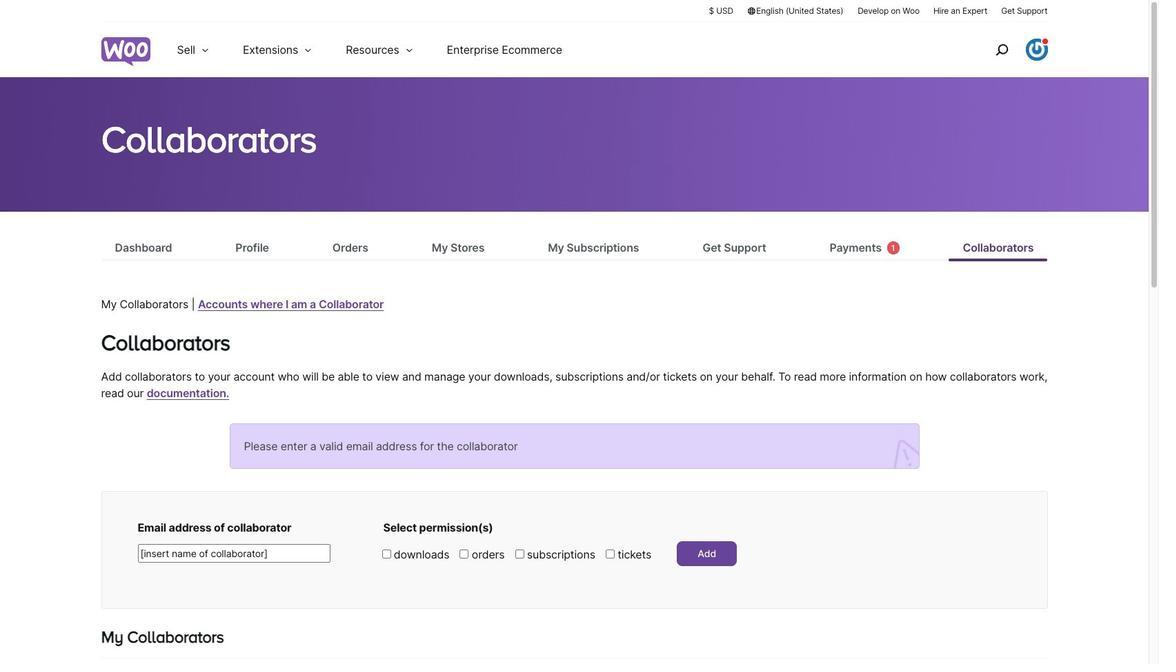 Task type: vqa. For each thing, say whether or not it's contained in the screenshot.
option
yes



Task type: describe. For each thing, give the bounding box(es) containing it.
service navigation menu element
[[966, 27, 1048, 72]]



Task type: locate. For each thing, give the bounding box(es) containing it.
open account menu image
[[1026, 39, 1048, 61]]

None checkbox
[[606, 550, 615, 559]]

None checkbox
[[382, 550, 391, 559], [460, 550, 469, 559], [515, 550, 524, 559], [382, 550, 391, 559], [460, 550, 469, 559], [515, 550, 524, 559]]

search image
[[991, 39, 1013, 61]]



